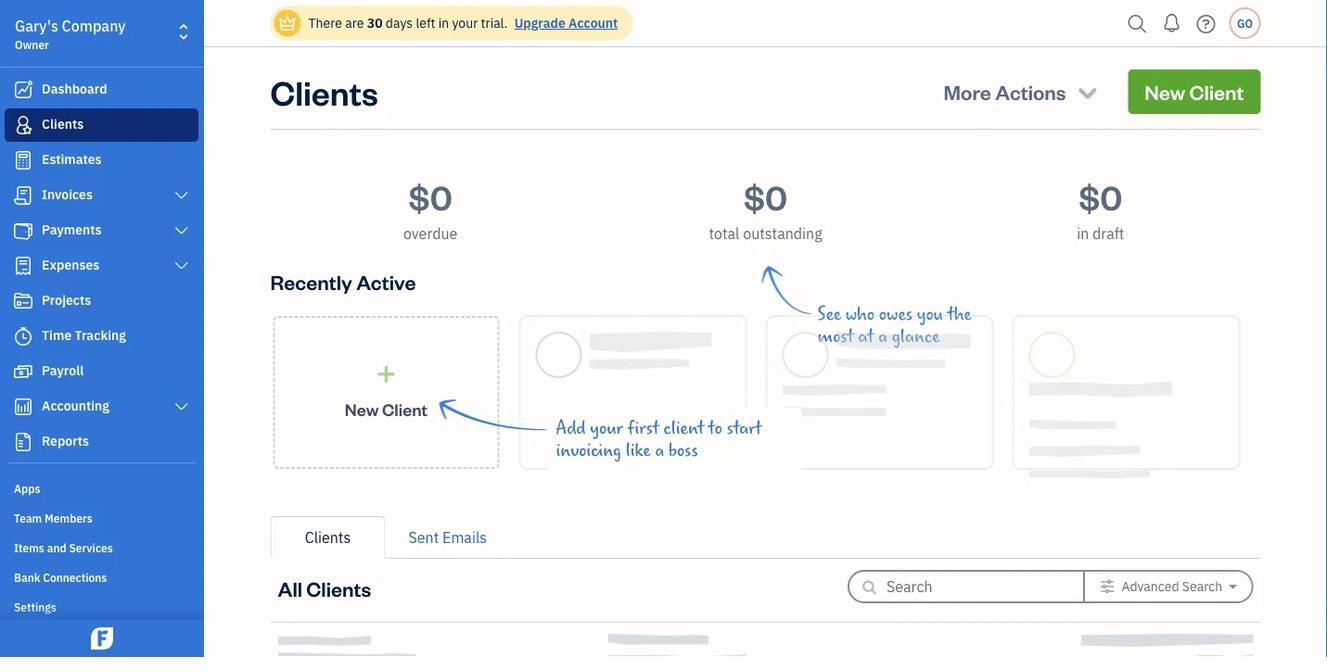 Task type: locate. For each thing, give the bounding box(es) containing it.
3 $0 from the left
[[1079, 174, 1123, 218]]

clients link
[[5, 109, 198, 142], [270, 517, 385, 559]]

1 horizontal spatial new client link
[[1128, 70, 1261, 114]]

0 vertical spatial new
[[1145, 78, 1185, 105]]

estimates
[[42, 151, 102, 168]]

client
[[1189, 78, 1244, 105], [382, 399, 428, 420]]

bank connections
[[14, 570, 107, 585]]

estimates link
[[5, 144, 198, 177]]

freshbooks image
[[87, 628, 117, 650]]

clients up estimates at the left of page
[[42, 115, 84, 133]]

connections
[[43, 570, 107, 585]]

$0 for $0 overdue
[[409, 174, 452, 218]]

client
[[664, 418, 704, 439]]

clients right the all
[[306, 575, 371, 602]]

chevron large down image up reports link
[[173, 400, 190, 415]]

active
[[356, 268, 416, 295]]

search image
[[1123, 10, 1152, 38]]

advanced search button
[[1085, 572, 1251, 602]]

settings
[[14, 600, 56, 615]]

accounting link
[[5, 390, 198, 424]]

expenses link
[[5, 249, 198, 283]]

$0 up draft
[[1079, 174, 1123, 218]]

clients link up all clients in the left of the page
[[270, 517, 385, 559]]

chevron large down image up the 'expenses' link
[[173, 223, 190, 238]]

who
[[845, 304, 875, 325]]

1 vertical spatial in
[[1077, 224, 1089, 243]]

are
[[345, 14, 364, 32]]

1 chevron large down image from the top
[[173, 259, 190, 274]]

new client
[[1145, 78, 1244, 105], [345, 399, 428, 420]]

time tracking link
[[5, 320, 198, 353]]

in inside $0 in draft
[[1077, 224, 1089, 243]]

settings image
[[1100, 580, 1115, 594]]

new down notifications image
[[1145, 78, 1185, 105]]

1 $0 from the left
[[409, 174, 452, 218]]

invoice image
[[12, 186, 34, 205]]

chevron large down image down payments 'link'
[[173, 259, 190, 274]]

chevron large down image down estimates link on the top
[[173, 188, 190, 203]]

1 horizontal spatial new client
[[1145, 78, 1244, 105]]

your
[[452, 14, 478, 32], [590, 418, 623, 439]]

1 vertical spatial new client link
[[273, 316, 499, 469]]

payroll
[[42, 362, 84, 379]]

chart image
[[12, 398, 34, 416]]

items and services link
[[5, 533, 198, 561]]

your left "trial."
[[452, 14, 478, 32]]

invoicing
[[556, 440, 621, 461]]

0 horizontal spatial new
[[345, 399, 379, 420]]

upgrade account link
[[511, 14, 618, 32]]

chevron large down image inside the 'expenses' link
[[173, 259, 190, 274]]

$0 inside $0 in draft
[[1079, 174, 1123, 218]]

payment image
[[12, 222, 34, 240]]

chevron large down image
[[173, 188, 190, 203], [173, 223, 190, 238]]

more actions button
[[927, 70, 1117, 114]]

trial.
[[481, 14, 508, 32]]

clients
[[270, 70, 378, 114], [42, 115, 84, 133], [305, 528, 351, 548], [306, 575, 371, 602]]

your up invoicing
[[590, 418, 623, 439]]

see who owes you the most at a glance
[[817, 304, 971, 347]]

0 horizontal spatial new client
[[345, 399, 428, 420]]

sent emails
[[409, 528, 487, 548]]

$0 up outstanding
[[744, 174, 787, 218]]

glance
[[892, 326, 940, 347]]

30
[[367, 14, 383, 32]]

chevron large down image
[[173, 259, 190, 274], [173, 400, 190, 415]]

0 horizontal spatial a
[[655, 440, 664, 461]]

0 horizontal spatial clients link
[[5, 109, 198, 142]]

go button
[[1229, 7, 1261, 39]]

0 vertical spatial chevron large down image
[[173, 259, 190, 274]]

$0 up overdue
[[409, 174, 452, 218]]

draft
[[1092, 224, 1124, 243]]

1 horizontal spatial in
[[1077, 224, 1089, 243]]

team members
[[14, 511, 93, 526]]

in left draft
[[1077, 224, 1089, 243]]

$0 inside $0 overdue
[[409, 174, 452, 218]]

1 chevron large down image from the top
[[173, 188, 190, 203]]

sent emails link
[[385, 517, 510, 559]]

2 chevron large down image from the top
[[173, 400, 190, 415]]

plus image
[[376, 365, 397, 384]]

projects
[[42, 292, 91, 309]]

1 horizontal spatial client
[[1189, 78, 1244, 105]]

gary's
[[15, 16, 58, 36]]

chevron large down image for expenses
[[173, 259, 190, 274]]

new down plus icon
[[345, 399, 379, 420]]

emails
[[442, 528, 487, 548]]

clients link down dashboard link
[[5, 109, 198, 142]]

1 horizontal spatial new
[[1145, 78, 1185, 105]]

0 horizontal spatial in
[[438, 14, 449, 32]]

1 vertical spatial your
[[590, 418, 623, 439]]

tracking
[[75, 327, 126, 344]]

more
[[944, 78, 991, 105]]

1 vertical spatial chevron large down image
[[173, 400, 190, 415]]

1 vertical spatial chevron large down image
[[173, 223, 190, 238]]

main element
[[0, 0, 250, 657]]

1 vertical spatial client
[[382, 399, 428, 420]]

client image
[[12, 116, 34, 134]]

in right left at the left top
[[438, 14, 449, 32]]

settings link
[[5, 593, 198, 620]]

1 horizontal spatial a
[[878, 326, 887, 347]]

1 horizontal spatial $0
[[744, 174, 787, 218]]

0 horizontal spatial new client link
[[273, 316, 499, 469]]

0 horizontal spatial your
[[452, 14, 478, 32]]

$0 overdue
[[403, 174, 457, 243]]

1 horizontal spatial clients link
[[270, 517, 385, 559]]

0 vertical spatial your
[[452, 14, 478, 32]]

actions
[[995, 78, 1066, 105]]

payments link
[[5, 214, 198, 248]]

crown image
[[278, 13, 297, 33]]

chevron large down image inside invoices link
[[173, 188, 190, 203]]

a inside see who owes you the most at a glance
[[878, 326, 887, 347]]

services
[[69, 541, 113, 555]]

days
[[386, 14, 413, 32]]

sent
[[409, 528, 439, 548]]

2 $0 from the left
[[744, 174, 787, 218]]

invoices
[[42, 186, 93, 203]]

$0 total outstanding
[[709, 174, 822, 243]]

0 vertical spatial a
[[878, 326, 887, 347]]

a right like
[[655, 440, 664, 461]]

client down go to help image
[[1189, 78, 1244, 105]]

1 vertical spatial new
[[345, 399, 379, 420]]

client down plus icon
[[382, 399, 428, 420]]

bank connections link
[[5, 563, 198, 591]]

you
[[917, 304, 943, 325]]

expense image
[[12, 257, 34, 275]]

$0 inside '$0 total outstanding'
[[744, 174, 787, 218]]

new client link
[[1128, 70, 1261, 114], [273, 316, 499, 469]]

new client down go to help image
[[1145, 78, 1244, 105]]

0 horizontal spatial $0
[[409, 174, 452, 218]]

start
[[727, 418, 762, 439]]

apps
[[14, 481, 40, 496]]

$0 for $0 total outstanding
[[744, 174, 787, 218]]

a
[[878, 326, 887, 347], [655, 440, 664, 461]]

payroll link
[[5, 355, 198, 389]]

2 horizontal spatial $0
[[1079, 174, 1123, 218]]

new
[[1145, 78, 1185, 105], [345, 399, 379, 420]]

chevron large down image inside the accounting "link"
[[173, 400, 190, 415]]

1 vertical spatial clients link
[[270, 517, 385, 559]]

0 vertical spatial chevron large down image
[[173, 188, 190, 203]]

search
[[1182, 578, 1222, 595]]

recently
[[270, 268, 352, 295]]

chevrondown image
[[1075, 79, 1100, 105]]

timer image
[[12, 327, 34, 346]]

new client down plus icon
[[345, 399, 428, 420]]

1 horizontal spatial your
[[590, 418, 623, 439]]

2 chevron large down image from the top
[[173, 223, 190, 238]]

account
[[569, 14, 618, 32]]

a right at
[[878, 326, 887, 347]]

advanced
[[1122, 578, 1179, 595]]

go
[[1237, 16, 1253, 31]]

1 vertical spatial a
[[655, 440, 664, 461]]

in
[[438, 14, 449, 32], [1077, 224, 1089, 243]]



Task type: describe. For each thing, give the bounding box(es) containing it.
see
[[817, 304, 841, 325]]

go to help image
[[1191, 10, 1221, 38]]

reports
[[42, 433, 89, 450]]

at
[[858, 326, 874, 347]]

clients inside 'main' element
[[42, 115, 84, 133]]

dashboard image
[[12, 81, 34, 99]]

advanced search
[[1122, 578, 1222, 595]]

boss
[[669, 440, 698, 461]]

time tracking
[[42, 327, 126, 344]]

accounting
[[42, 397, 109, 415]]

your inside add your first client to start invoicing like a boss
[[590, 418, 623, 439]]

0 vertical spatial client
[[1189, 78, 1244, 105]]

items and services
[[14, 541, 113, 555]]

chevron large down image for accounting
[[173, 400, 190, 415]]

payments
[[42, 221, 102, 238]]

recently active
[[270, 268, 416, 295]]

the
[[948, 304, 971, 325]]

company
[[62, 16, 126, 36]]

money image
[[12, 363, 34, 381]]

gary's company owner
[[15, 16, 126, 52]]

expenses
[[42, 256, 99, 274]]

add
[[556, 418, 586, 439]]

chevron large down image for invoices
[[173, 188, 190, 203]]

all clients
[[278, 575, 371, 602]]

report image
[[12, 433, 34, 452]]

a inside add your first client to start invoicing like a boss
[[655, 440, 664, 461]]

0 vertical spatial in
[[438, 14, 449, 32]]

dashboard
[[42, 80, 107, 97]]

time
[[42, 327, 72, 344]]

and
[[47, 541, 66, 555]]

most
[[817, 326, 854, 347]]

owes
[[879, 304, 913, 325]]

0 horizontal spatial client
[[382, 399, 428, 420]]

1 vertical spatial new client
[[345, 399, 428, 420]]

like
[[626, 440, 651, 461]]

first
[[627, 418, 659, 439]]

apps link
[[5, 474, 198, 502]]

$0 for $0 in draft
[[1079, 174, 1123, 218]]

left
[[416, 14, 435, 32]]

0 vertical spatial clients link
[[5, 109, 198, 142]]

dashboard link
[[5, 73, 198, 107]]

chevron large down image for payments
[[173, 223, 190, 238]]

projects link
[[5, 285, 198, 318]]

reports link
[[5, 426, 198, 459]]

members
[[45, 511, 93, 526]]

more actions
[[944, 78, 1066, 105]]

0 vertical spatial new client link
[[1128, 70, 1261, 114]]

team members link
[[5, 504, 198, 531]]

overdue
[[403, 224, 457, 243]]

items
[[14, 541, 44, 555]]

Search text field
[[887, 572, 1053, 602]]

project image
[[12, 292, 34, 311]]

$0 in draft
[[1077, 174, 1124, 243]]

outstanding
[[743, 224, 822, 243]]

all
[[278, 575, 302, 602]]

notifications image
[[1157, 5, 1187, 42]]

total
[[709, 224, 740, 243]]

clients up all clients in the left of the page
[[305, 528, 351, 548]]

invoices link
[[5, 179, 198, 212]]

there are 30 days left in your trial. upgrade account
[[308, 14, 618, 32]]

0 vertical spatial new client
[[1145, 78, 1244, 105]]

owner
[[15, 37, 49, 52]]

estimate image
[[12, 151, 34, 170]]

caretdown image
[[1229, 580, 1237, 594]]

team
[[14, 511, 42, 526]]

upgrade
[[514, 14, 565, 32]]

to
[[708, 418, 722, 439]]

bank
[[14, 570, 40, 585]]

clients down the there
[[270, 70, 378, 114]]

add your first client to start invoicing like a boss
[[556, 418, 762, 461]]

there
[[308, 14, 342, 32]]



Task type: vqa. For each thing, say whether or not it's contained in the screenshot.
leftmost the $0
yes



